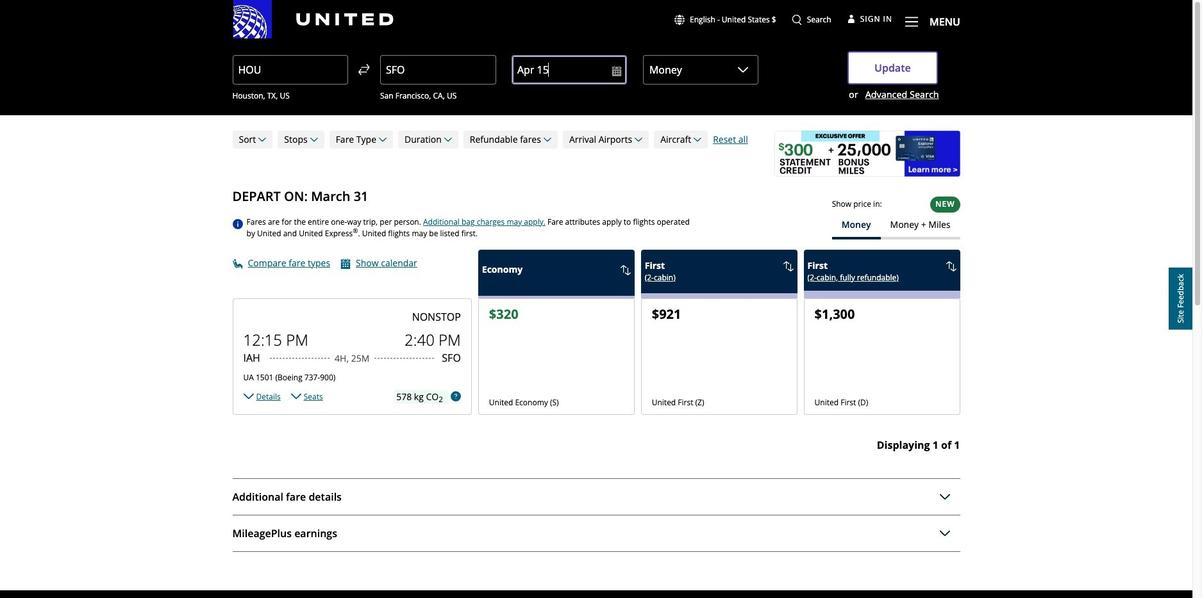 Task type: locate. For each thing, give the bounding box(es) containing it.
united logo link to homepage image
[[233, 0, 394, 38]]

row
[[232, 250, 960, 298], [232, 298, 960, 416]]

1 horizontal spatial sort by price image
[[946, 261, 956, 272]]

To text field
[[380, 55, 496, 85]]

2 row from the top
[[232, 298, 960, 416]]

sort by price image
[[783, 261, 793, 272]]

tab list
[[832, 218, 960, 240]]

sort by price image
[[946, 261, 956, 272], [620, 266, 631, 276]]

footer
[[0, 591, 1192, 599]]

None text field
[[489, 306, 624, 398]]

0 horizontal spatial sort by price image
[[620, 266, 631, 276]]

None text field
[[652, 306, 786, 398], [815, 306, 949, 398], [652, 306, 786, 398], [815, 306, 949, 398]]



Task type: describe. For each thing, give the bounding box(es) containing it.
qdd6h image
[[232, 219, 243, 230]]

1 row from the top
[[232, 250, 960, 298]]

currently in english united states	$ enter to change image
[[674, 15, 685, 25]]

none text field inside row
[[489, 306, 624, 398]]

Date text field
[[512, 55, 627, 85]]

From text field
[[232, 55, 348, 85]]



Task type: vqa. For each thing, say whether or not it's contained in the screenshot.
text box
yes



